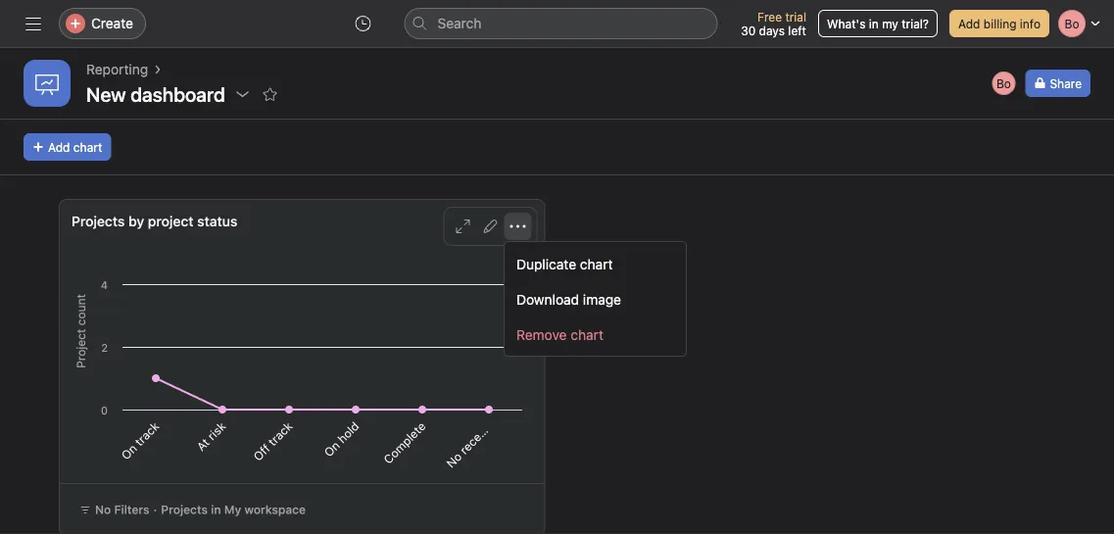 Task type: locate. For each thing, give the bounding box(es) containing it.
reporting
[[86, 61, 148, 77]]

track left "on hold"
[[265, 419, 295, 449]]

download image link
[[505, 281, 686, 317]]

in left my on the top right
[[869, 17, 879, 30]]

add left billing
[[958, 17, 980, 30]]

0 horizontal spatial in
[[211, 503, 221, 516]]

on
[[321, 438, 342, 459], [119, 441, 140, 462]]

0 vertical spatial no
[[444, 450, 464, 470]]

add down "report" image
[[48, 140, 70, 154]]

at
[[194, 435, 212, 454]]

1 track from the left
[[132, 419, 162, 449]]

1 vertical spatial chart
[[580, 256, 613, 272]]

1 vertical spatial in
[[211, 503, 221, 516]]

1 horizontal spatial in
[[869, 17, 879, 30]]

add inside 'button'
[[958, 17, 980, 30]]

0 vertical spatial projects
[[72, 213, 125, 229]]

track
[[132, 419, 162, 449], [265, 419, 295, 449]]

recent
[[457, 422, 492, 457]]

1 horizontal spatial on
[[321, 438, 342, 459]]

0 vertical spatial chart
[[73, 140, 102, 154]]

search
[[438, 15, 482, 31]]

on for on hold
[[321, 438, 342, 459]]

in
[[869, 17, 879, 30], [211, 503, 221, 516]]

no left the filters on the left bottom of the page
[[95, 503, 111, 516]]

hold
[[335, 419, 362, 446]]

show options image
[[235, 86, 251, 102]]

chart
[[73, 140, 102, 154], [580, 256, 613, 272], [571, 326, 604, 342]]

add inside button
[[48, 140, 70, 154]]

trial
[[785, 10, 806, 24]]

view chart image
[[455, 219, 471, 234]]

no right complete
[[444, 450, 464, 470]]

duplicate
[[516, 256, 576, 272]]

billing
[[984, 17, 1017, 30]]

on right off track
[[321, 438, 342, 459]]

in for what's
[[869, 17, 879, 30]]

0 vertical spatial in
[[869, 17, 879, 30]]

1 horizontal spatial projects
[[161, 503, 208, 516]]

risk
[[205, 419, 228, 443]]

projects
[[72, 213, 125, 229], [161, 503, 208, 516]]

track inside off track
[[265, 419, 295, 449]]

days
[[759, 24, 785, 37]]

add
[[958, 17, 980, 30], [48, 140, 70, 154]]

projects for projects by project status
[[72, 213, 125, 229]]

1 horizontal spatial track
[[265, 419, 295, 449]]

share button
[[1025, 70, 1091, 97]]

updates
[[485, 388, 526, 429]]

0 horizontal spatial projects
[[72, 213, 125, 229]]

at risk
[[194, 419, 228, 454]]

in left my
[[211, 503, 221, 516]]

my
[[882, 17, 898, 30]]

what's
[[827, 17, 866, 30]]

no for no filters
[[95, 503, 111, 516]]

projects by project status
[[72, 213, 237, 229]]

0 horizontal spatial no
[[95, 503, 111, 516]]

0 horizontal spatial add
[[48, 140, 70, 154]]

on up the filters on the left bottom of the page
[[119, 441, 140, 462]]

chart down download image link
[[571, 326, 604, 342]]

1 horizontal spatial add
[[958, 17, 980, 30]]

report image
[[35, 72, 59, 95]]

1 vertical spatial add
[[48, 140, 70, 154]]

duplicate chart link
[[505, 246, 686, 281]]

chart down reporting link
[[73, 140, 102, 154]]

projects for projects in my workspace
[[161, 503, 208, 516]]

1 vertical spatial no
[[95, 503, 111, 516]]

on inside "on hold"
[[321, 438, 342, 459]]

1 vertical spatial projects
[[161, 503, 208, 516]]

0 horizontal spatial on
[[119, 441, 140, 462]]

download image
[[516, 291, 621, 307]]

search button
[[404, 8, 718, 39]]

more actions image
[[510, 219, 526, 234]]

by
[[128, 213, 144, 229]]

trial?
[[902, 17, 929, 30]]

no recent updates
[[444, 388, 526, 470]]

0 vertical spatial add
[[958, 17, 980, 30]]

add chart
[[48, 140, 102, 154]]

create
[[91, 15, 133, 31]]

2 track from the left
[[265, 419, 295, 449]]

2 vertical spatial chart
[[571, 326, 604, 342]]

left
[[788, 24, 806, 37]]

complete
[[381, 419, 428, 466]]

chart up download image link
[[580, 256, 613, 272]]

in inside what's in my trial? button
[[869, 17, 879, 30]]

no
[[444, 450, 464, 470], [95, 503, 111, 516]]

on hold
[[321, 419, 362, 459]]

on inside 'on track'
[[119, 441, 140, 462]]

track inside 'on track'
[[132, 419, 162, 449]]

chart inside button
[[73, 140, 102, 154]]

in for projects
[[211, 503, 221, 516]]

projects left my
[[161, 503, 208, 516]]

1 horizontal spatial no
[[444, 450, 464, 470]]

no inside no recent updates
[[444, 450, 464, 470]]

history image
[[355, 16, 371, 31]]

0 horizontal spatial track
[[132, 419, 162, 449]]

30
[[741, 24, 756, 37]]

track left "at"
[[132, 419, 162, 449]]

projects left the by
[[72, 213, 125, 229]]



Task type: vqa. For each thing, say whether or not it's contained in the screenshot.
TO to the right
no



Task type: describe. For each thing, give the bounding box(es) containing it.
reporting link
[[86, 59, 148, 80]]

create button
[[59, 8, 146, 39]]

share
[[1050, 76, 1082, 90]]

remove chart link
[[505, 317, 686, 352]]

on track
[[119, 419, 162, 462]]

expand sidebar image
[[25, 16, 41, 31]]

download
[[516, 291, 579, 307]]

projects in my workspace
[[161, 503, 306, 516]]

remove chart
[[516, 326, 604, 342]]

add chart button
[[24, 133, 111, 161]]

add billing info button
[[949, 10, 1049, 37]]

info
[[1020, 17, 1041, 30]]

chart for duplicate chart
[[580, 256, 613, 272]]

no filters
[[95, 503, 149, 516]]

image
[[583, 291, 621, 307]]

no for no recent updates
[[444, 450, 464, 470]]

add billing info
[[958, 17, 1041, 30]]

new dashboard
[[86, 82, 225, 105]]

track for off
[[265, 419, 295, 449]]

bo
[[996, 76, 1011, 90]]

search list box
[[404, 8, 718, 39]]

add for add billing info
[[958, 17, 980, 30]]

chart for remove chart
[[571, 326, 604, 342]]

off
[[251, 441, 273, 463]]

my
[[224, 503, 241, 516]]

add to starred image
[[262, 86, 278, 102]]

chart for add chart
[[73, 140, 102, 154]]

what's in my trial? button
[[818, 10, 938, 37]]

off track
[[251, 419, 295, 463]]

free
[[758, 10, 782, 24]]

filters
[[114, 503, 149, 516]]

free trial 30 days left
[[741, 10, 806, 37]]

track for on
[[132, 419, 162, 449]]

bo button
[[990, 70, 1018, 97]]

edit chart image
[[483, 219, 498, 234]]

on for on track
[[119, 441, 140, 462]]

project status
[[148, 213, 237, 229]]

duplicate chart
[[516, 256, 613, 272]]

workspace
[[244, 503, 306, 516]]

remove
[[516, 326, 567, 342]]

what's in my trial?
[[827, 17, 929, 30]]

add for add chart
[[48, 140, 70, 154]]



